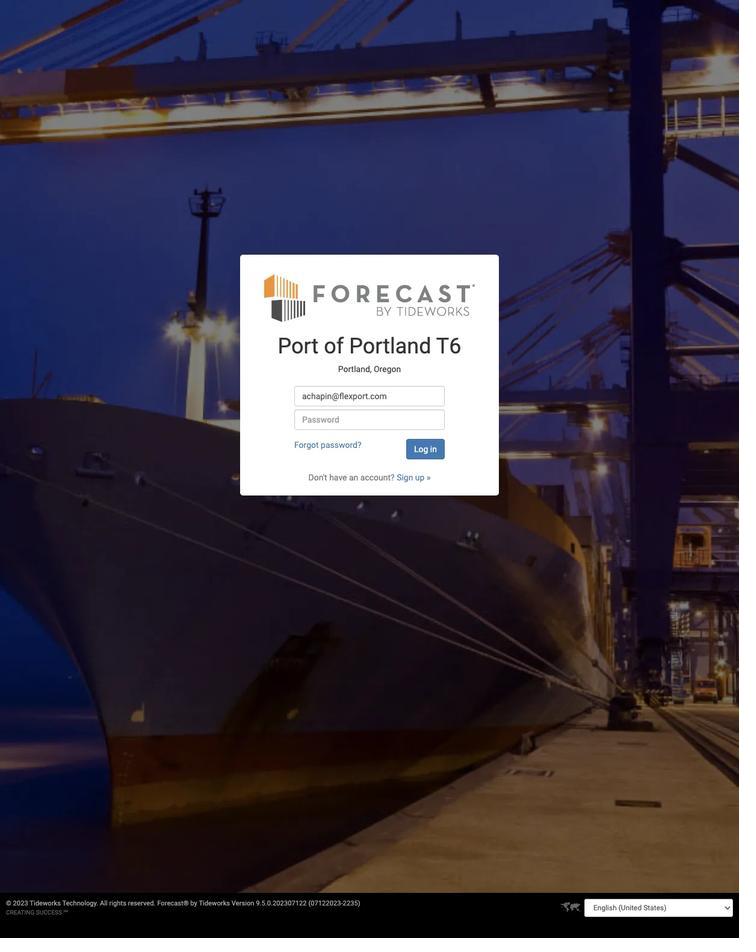 Task type: vqa. For each thing, say whether or not it's contained in the screenshot.
Data
no



Task type: locate. For each thing, give the bounding box(es) containing it.
tideworks up success on the left bottom
[[30, 900, 61, 908]]

(07122023-
[[309, 900, 343, 908]]

forgot password? link
[[295, 441, 362, 450]]

1 tideworks from the left
[[30, 900, 61, 908]]

sign
[[397, 473, 414, 483]]

in
[[431, 445, 437, 454]]

tideworks
[[30, 900, 61, 908], [199, 900, 230, 908]]

2235)
[[343, 900, 361, 908]]

of
[[324, 334, 344, 359]]

an
[[349, 473, 359, 483]]

creating
[[6, 910, 34, 917]]

password?
[[321, 441, 362, 450]]

all
[[100, 900, 108, 908]]

℠
[[64, 910, 68, 917]]

rights
[[109, 900, 127, 908]]

by
[[191, 900, 198, 908]]

»
[[427, 473, 431, 483]]

tideworks right by
[[199, 900, 230, 908]]

success
[[36, 910, 62, 917]]

0 horizontal spatial tideworks
[[30, 900, 61, 908]]

reserved.
[[128, 900, 156, 908]]

9.5.0.202307122
[[256, 900, 307, 908]]

portland
[[350, 334, 432, 359]]

forecast® by tideworks image
[[265, 273, 475, 323]]

port
[[278, 334, 319, 359]]

Password password field
[[295, 410, 445, 430]]

up
[[416, 473, 425, 483]]

1 horizontal spatial tideworks
[[199, 900, 230, 908]]

technology.
[[62, 900, 98, 908]]

forecast®
[[157, 900, 189, 908]]

2 tideworks from the left
[[199, 900, 230, 908]]

Email or username text field
[[295, 386, 445, 407]]

portland,
[[339, 364, 372, 374]]

don't have an account? sign up »
[[309, 473, 431, 483]]



Task type: describe. For each thing, give the bounding box(es) containing it.
port of portland t6 portland, oregon
[[278, 334, 462, 374]]

forgot password? log in
[[295, 441, 437, 454]]

2023
[[13, 900, 28, 908]]

don't
[[309, 473, 328, 483]]

forgot
[[295, 441, 319, 450]]

version
[[232, 900, 255, 908]]

©
[[6, 900, 11, 908]]

sign up » link
[[397, 473, 431, 483]]

account?
[[361, 473, 395, 483]]

t6
[[437, 334, 462, 359]]

oregon
[[374, 364, 401, 374]]

log
[[415, 445, 429, 454]]

log in button
[[407, 439, 445, 460]]

© 2023 tideworks technology. all rights reserved. forecast® by tideworks version 9.5.0.202307122 (07122023-2235) creating success ℠
[[6, 900, 361, 917]]

have
[[330, 473, 347, 483]]



